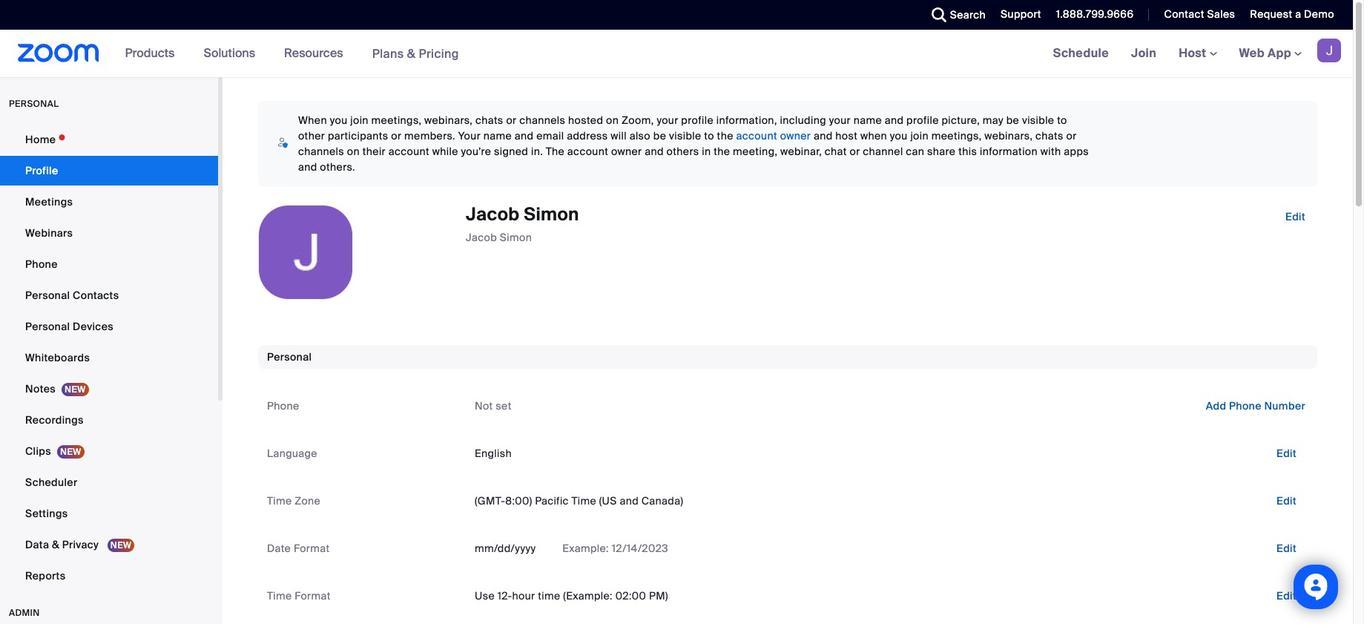 Task type: locate. For each thing, give the bounding box(es) containing it.
(gmt-8:00) pacific time (us and canada)
[[475, 494, 684, 508]]

phone right add
[[1230, 399, 1262, 413]]

join inside and host when you join meetings, webinars, chats or channels on their account while you're signed in. the account owner and others in the meeting, webinar, chat or channel can share this information with apps and others.
[[911, 129, 929, 142]]

meetings, inside and host when you join meetings, webinars, chats or channels on their account while you're signed in. the account owner and others in the meeting, webinar, chat or channel can share this information with apps and others.
[[932, 129, 982, 142]]

0 horizontal spatial name
[[484, 129, 512, 142]]

be
[[1007, 114, 1020, 127], [654, 129, 667, 142]]

this
[[959, 145, 978, 158]]

1 vertical spatial to
[[704, 129, 715, 142]]

on down participants
[[347, 145, 360, 158]]

(us
[[599, 494, 617, 508]]

chats up your
[[476, 114, 504, 127]]

1 vertical spatial &
[[52, 538, 59, 551]]

& right plans
[[407, 46, 416, 61]]

scheduler link
[[0, 468, 218, 497]]

0 horizontal spatial &
[[52, 538, 59, 551]]

1 horizontal spatial owner
[[780, 129, 811, 142]]

host
[[836, 129, 858, 142]]

chats inside when you join meetings, webinars, chats or channels hosted on zoom, your profile information, including your name and profile picture, may be visible to other participants or members. your name and email address will also be visible to the
[[476, 114, 504, 127]]

account down address
[[568, 145, 609, 158]]

owner up the webinar,
[[780, 129, 811, 142]]

clips link
[[0, 436, 218, 466]]

join up can
[[911, 129, 929, 142]]

webinars, inside when you join meetings, webinars, chats or channels hosted on zoom, your profile information, including your name and profile picture, may be visible to other participants or members. your name and email address will also be visible to the
[[425, 114, 473, 127]]

0 vertical spatial jacob
[[466, 203, 520, 226]]

time zone
[[267, 494, 321, 508]]

zoom,
[[622, 114, 654, 127]]

personal contacts
[[25, 289, 119, 302]]

0 vertical spatial channels
[[520, 114, 566, 127]]

1 vertical spatial channels
[[298, 145, 344, 158]]

1 vertical spatial simon
[[500, 231, 532, 244]]

1 horizontal spatial join
[[911, 129, 929, 142]]

0 horizontal spatial be
[[654, 129, 667, 142]]

account up meeting,
[[737, 129, 778, 142]]

0 vertical spatial name
[[854, 114, 882, 127]]

support
[[1001, 7, 1042, 21]]

1 vertical spatial on
[[347, 145, 360, 158]]

format right date
[[294, 542, 330, 555]]

set
[[496, 399, 512, 413]]

you're
[[461, 145, 491, 158]]

time left zone
[[267, 494, 292, 508]]

meetings, down picture, on the top right of page
[[932, 129, 982, 142]]

chats up with
[[1036, 129, 1064, 142]]

1 horizontal spatial channels
[[520, 114, 566, 127]]

0 vertical spatial webinars,
[[425, 114, 473, 127]]

and down the 'also'
[[645, 145, 664, 158]]

products button
[[125, 30, 181, 77]]

a
[[1296, 7, 1302, 21]]

account down the members.
[[389, 145, 430, 158]]

0 horizontal spatial on
[[347, 145, 360, 158]]

1 horizontal spatial you
[[890, 129, 908, 142]]

0 vertical spatial &
[[407, 46, 416, 61]]

channel
[[863, 145, 904, 158]]

0 vertical spatial meetings,
[[371, 114, 422, 127]]

2 profile from the left
[[907, 114, 939, 127]]

phone up language in the bottom of the page
[[267, 399, 300, 413]]

to up in on the right of the page
[[704, 129, 715, 142]]

contact sales link
[[1154, 0, 1240, 30], [1165, 7, 1236, 21]]

zoom logo image
[[18, 44, 99, 62]]

including
[[780, 114, 827, 127]]

channels down other
[[298, 145, 344, 158]]

on up 'will'
[[606, 114, 619, 127]]

canada)
[[642, 494, 684, 508]]

0 horizontal spatial join
[[350, 114, 369, 127]]

be right the 'also'
[[654, 129, 667, 142]]

profile link
[[0, 156, 218, 186]]

your
[[657, 114, 679, 127], [829, 114, 851, 127]]

and up chat
[[814, 129, 833, 142]]

format down "date format"
[[295, 589, 331, 603]]

plans
[[372, 46, 404, 61]]

& for privacy
[[52, 538, 59, 551]]

0 vertical spatial to
[[1058, 114, 1068, 127]]

meetings, up the members.
[[371, 114, 422, 127]]

personal for personal contacts
[[25, 289, 70, 302]]

visible
[[1023, 114, 1055, 127], [669, 129, 702, 142]]

1 horizontal spatial name
[[854, 114, 882, 127]]

banner
[[0, 30, 1354, 78]]

time
[[267, 494, 292, 508], [572, 494, 597, 508], [267, 589, 292, 603]]

0 vertical spatial join
[[350, 114, 369, 127]]

1 vertical spatial format
[[295, 589, 331, 603]]

plans & pricing link
[[372, 46, 459, 61], [372, 46, 459, 61]]

1.888.799.9666
[[1057, 7, 1134, 21]]

webinar,
[[781, 145, 822, 158]]

meetings,
[[371, 114, 422, 127], [932, 129, 982, 142]]

0 horizontal spatial to
[[704, 129, 715, 142]]

owner
[[780, 129, 811, 142], [611, 145, 642, 158]]

to up with
[[1058, 114, 1068, 127]]

0 vertical spatial owner
[[780, 129, 811, 142]]

1 horizontal spatial be
[[1007, 114, 1020, 127]]

account owner link
[[737, 129, 811, 142]]

account
[[737, 129, 778, 142], [389, 145, 430, 158], [568, 145, 609, 158]]

schedule
[[1054, 45, 1109, 61]]

0 vertical spatial personal
[[25, 289, 70, 302]]

0 horizontal spatial channels
[[298, 145, 344, 158]]

name up when
[[854, 114, 882, 127]]

product information navigation
[[114, 30, 470, 78]]

will
[[611, 129, 627, 142]]

profile up and host when you join meetings, webinars, chats or channels on their account while you're signed in. the account owner and others in the meeting, webinar, chat or channel can share this information with apps and others.
[[682, 114, 714, 127]]

zone
[[295, 494, 321, 508]]

join inside when you join meetings, webinars, chats or channels hosted on zoom, your profile information, including your name and profile picture, may be visible to other participants or members. your name and email address will also be visible to the
[[350, 114, 369, 127]]

the inside when you join meetings, webinars, chats or channels hosted on zoom, your profile information, including your name and profile picture, may be visible to other participants or members. your name and email address will also be visible to the
[[717, 129, 734, 142]]

1 horizontal spatial &
[[407, 46, 416, 61]]

on inside when you join meetings, webinars, chats or channels hosted on zoom, your profile information, including your name and profile picture, may be visible to other participants or members. your name and email address will also be visible to the
[[606, 114, 619, 127]]

02:00
[[616, 589, 647, 603]]

sales
[[1208, 7, 1236, 21]]

1 vertical spatial owner
[[611, 145, 642, 158]]

1 horizontal spatial on
[[606, 114, 619, 127]]

on
[[606, 114, 619, 127], [347, 145, 360, 158]]

1 horizontal spatial visible
[[1023, 114, 1055, 127]]

the inside and host when you join meetings, webinars, chats or channels on their account while you're signed in. the account owner and others in the meeting, webinar, chat or channel can share this information with apps and others.
[[714, 145, 731, 158]]

personal
[[9, 98, 59, 110]]

join
[[350, 114, 369, 127], [911, 129, 929, 142]]

0 vertical spatial you
[[330, 114, 348, 127]]

1 horizontal spatial to
[[1058, 114, 1068, 127]]

edit button for english
[[1265, 442, 1309, 465]]

number
[[1265, 399, 1306, 413]]

1 vertical spatial join
[[911, 129, 929, 142]]

visible up with
[[1023, 114, 1055, 127]]

0 vertical spatial on
[[606, 114, 619, 127]]

0 horizontal spatial meetings,
[[371, 114, 422, 127]]

the right in on the right of the page
[[714, 145, 731, 158]]

edit for english
[[1277, 447, 1297, 460]]

edit button for (gmt-8:00) pacific time (us and canada)
[[1265, 489, 1309, 513]]

not
[[475, 399, 493, 413]]

your up host
[[829, 114, 851, 127]]

1 vertical spatial jacob
[[466, 231, 497, 244]]

1 vertical spatial webinars,
[[985, 129, 1033, 142]]

information,
[[717, 114, 778, 127]]

phone link
[[0, 249, 218, 279]]

in
[[702, 145, 711, 158]]

2 jacob from the top
[[466, 231, 497, 244]]

1 vertical spatial the
[[714, 145, 731, 158]]

and host when you join meetings, webinars, chats or channels on their account while you're signed in. the account owner and others in the meeting, webinar, chat or channel can share this information with apps and others.
[[298, 129, 1090, 174]]

1 jacob from the top
[[466, 203, 520, 226]]

your right zoom,
[[657, 114, 679, 127]]

0 vertical spatial chats
[[476, 114, 504, 127]]

signed
[[494, 145, 529, 158]]

solutions button
[[204, 30, 262, 77]]

1 horizontal spatial chats
[[1036, 129, 1064, 142]]

2 horizontal spatial phone
[[1230, 399, 1262, 413]]

may
[[983, 114, 1004, 127]]

1 vertical spatial meetings,
[[932, 129, 982, 142]]

use
[[475, 589, 495, 603]]

& inside 'personal menu' menu
[[52, 538, 59, 551]]

& right data
[[52, 538, 59, 551]]

app
[[1268, 45, 1292, 61]]

1 horizontal spatial profile
[[907, 114, 939, 127]]

0 horizontal spatial profile
[[682, 114, 714, 127]]

their
[[363, 145, 386, 158]]

0 vertical spatial visible
[[1023, 114, 1055, 127]]

visible up the "others" in the top of the page
[[669, 129, 702, 142]]

the down information,
[[717, 129, 734, 142]]

be right may
[[1007, 114, 1020, 127]]

join
[[1132, 45, 1157, 61]]

you
[[330, 114, 348, 127], [890, 129, 908, 142]]

solutions
[[204, 45, 255, 61]]

english
[[475, 447, 512, 460]]

edit for (gmt-8:00) pacific time (us and canada)
[[1277, 494, 1297, 508]]

webinars, up information
[[985, 129, 1033, 142]]

share
[[928, 145, 956, 158]]

0 horizontal spatial phone
[[25, 258, 58, 271]]

0 horizontal spatial you
[[330, 114, 348, 127]]

2 your from the left
[[829, 114, 851, 127]]

channels inside and host when you join meetings, webinars, chats or channels on their account while you're signed in. the account owner and others in the meeting, webinar, chat or channel can share this information with apps and others.
[[298, 145, 344, 158]]

format
[[294, 542, 330, 555], [295, 589, 331, 603]]

1 vertical spatial you
[[890, 129, 908, 142]]

phone inside add phone number 'button'
[[1230, 399, 1262, 413]]

1 profile from the left
[[682, 114, 714, 127]]

phone down webinars in the top of the page
[[25, 258, 58, 271]]

0 horizontal spatial chats
[[476, 114, 504, 127]]

time format
[[267, 589, 331, 603]]

1 vertical spatial visible
[[669, 129, 702, 142]]

webinars
[[25, 226, 73, 240]]

owner down 'will'
[[611, 145, 642, 158]]

personal devices
[[25, 320, 114, 333]]

0 vertical spatial the
[[717, 129, 734, 142]]

edit button
[[1274, 205, 1318, 229], [1265, 442, 1309, 465], [1265, 489, 1309, 513], [1265, 537, 1309, 560], [1265, 584, 1309, 608]]

1 vertical spatial chats
[[1036, 129, 1064, 142]]

name up signed
[[484, 129, 512, 142]]

1.888.799.9666 button
[[1045, 0, 1138, 30], [1057, 7, 1134, 21]]

1 vertical spatial name
[[484, 129, 512, 142]]

0 horizontal spatial webinars,
[[425, 114, 473, 127]]

& inside product information navigation
[[407, 46, 416, 61]]

host button
[[1179, 45, 1217, 61]]

channels up email
[[520, 114, 566, 127]]

time for use 12-hour time (example: 02:00 pm)
[[267, 589, 292, 603]]

1 horizontal spatial your
[[829, 114, 851, 127]]

join up participants
[[350, 114, 369, 127]]

0 vertical spatial format
[[294, 542, 330, 555]]

1 horizontal spatial meetings,
[[932, 129, 982, 142]]

add phone number button
[[1195, 394, 1318, 418]]

0 horizontal spatial owner
[[611, 145, 642, 158]]

jacob
[[466, 203, 520, 226], [466, 231, 497, 244]]

example:
[[563, 542, 609, 555]]

0 horizontal spatial your
[[657, 114, 679, 127]]

while
[[433, 145, 458, 158]]

1 vertical spatial be
[[654, 129, 667, 142]]

you up participants
[[330, 114, 348, 127]]

webinars, up the members.
[[425, 114, 473, 127]]

personal
[[25, 289, 70, 302], [25, 320, 70, 333], [267, 350, 312, 364]]

1 vertical spatial personal
[[25, 320, 70, 333]]

resources
[[284, 45, 343, 61]]

you up channel in the right top of the page
[[890, 129, 908, 142]]

the
[[717, 129, 734, 142], [714, 145, 731, 158]]

1 horizontal spatial webinars,
[[985, 129, 1033, 142]]

or up signed
[[506, 114, 517, 127]]

add
[[1206, 399, 1227, 413]]

time down date
[[267, 589, 292, 603]]

time for (gmt-8:00) pacific time (us and canada)
[[267, 494, 292, 508]]

to
[[1058, 114, 1068, 127], [704, 129, 715, 142]]

when
[[298, 114, 327, 127]]

profile up can
[[907, 114, 939, 127]]



Task type: vqa. For each thing, say whether or not it's contained in the screenshot.


Task type: describe. For each thing, give the bounding box(es) containing it.
host
[[1179, 45, 1210, 61]]

schedule link
[[1042, 30, 1121, 77]]

meeting,
[[733, 145, 778, 158]]

& for pricing
[[407, 46, 416, 61]]

scheduler
[[25, 476, 77, 489]]

8:00)
[[506, 494, 532, 508]]

meetings, inside when you join meetings, webinars, chats or channels hosted on zoom, your profile information, including your name and profile picture, may be visible to other participants or members. your name and email address will also be visible to the
[[371, 114, 422, 127]]

format for date format
[[294, 542, 330, 555]]

clips
[[25, 445, 51, 458]]

and up when
[[885, 114, 904, 127]]

notes link
[[0, 374, 218, 404]]

can
[[906, 145, 925, 158]]

(example:
[[563, 589, 613, 603]]

time left (us
[[572, 494, 597, 508]]

or up the apps
[[1067, 129, 1077, 142]]

whiteboards
[[25, 351, 90, 364]]

personal menu menu
[[0, 125, 218, 592]]

or down host
[[850, 145, 861, 158]]

request a demo
[[1251, 7, 1335, 21]]

meetings
[[25, 195, 73, 209]]

in.
[[531, 145, 543, 158]]

web app
[[1240, 45, 1292, 61]]

you inside and host when you join meetings, webinars, chats or channels on their account while you're signed in. the account owner and others in the meeting, webinar, chat or channel can share this information with apps and others.
[[890, 129, 908, 142]]

your
[[458, 129, 481, 142]]

profile picture image
[[1318, 39, 1342, 62]]

home
[[25, 133, 56, 146]]

pricing
[[419, 46, 459, 61]]

profile
[[25, 164, 58, 177]]

whiteboards link
[[0, 343, 218, 373]]

0 horizontal spatial account
[[389, 145, 430, 158]]

personal devices link
[[0, 312, 218, 341]]

email
[[537, 129, 564, 142]]

edit user photo image
[[294, 246, 318, 259]]

notes
[[25, 382, 56, 396]]

12-
[[498, 589, 512, 603]]

with
[[1041, 145, 1062, 158]]

add phone number
[[1206, 399, 1306, 413]]

admin
[[9, 607, 40, 619]]

jacob simon jacob simon
[[466, 203, 579, 244]]

on inside and host when you join meetings, webinars, chats or channels on their account while you're signed in. the account owner and others in the meeting, webinar, chat or channel can share this information with apps and others.
[[347, 145, 360, 158]]

not set
[[475, 399, 512, 413]]

webinars link
[[0, 218, 218, 248]]

meetings navigation
[[1042, 30, 1354, 78]]

request
[[1251, 7, 1293, 21]]

1 horizontal spatial account
[[568, 145, 609, 158]]

(gmt-
[[475, 494, 506, 508]]

format for time format
[[295, 589, 331, 603]]

and right (us
[[620, 494, 639, 508]]

personal for personal devices
[[25, 320, 70, 333]]

and left others.
[[298, 160, 317, 174]]

reports link
[[0, 561, 218, 591]]

phone inside phone link
[[25, 258, 58, 271]]

web app button
[[1240, 45, 1302, 61]]

0 vertical spatial simon
[[524, 203, 579, 226]]

contact
[[1165, 7, 1205, 21]]

example: 12/14/2023
[[560, 542, 669, 555]]

mm/dd/yyyy
[[475, 542, 536, 555]]

devices
[[73, 320, 114, 333]]

also
[[630, 129, 651, 142]]

pm)
[[649, 589, 669, 603]]

and up the in.
[[515, 129, 534, 142]]

chats inside and host when you join meetings, webinars, chats or channels on their account while you're signed in. the account owner and others in the meeting, webinar, chat or channel can share this information with apps and others.
[[1036, 129, 1064, 142]]

data & privacy link
[[0, 530, 218, 560]]

0 vertical spatial be
[[1007, 114, 1020, 127]]

language
[[267, 447, 318, 460]]

time
[[538, 589, 561, 603]]

edit button for use 12-hour time (example: 02:00 pm)
[[1265, 584, 1309, 608]]

personal contacts link
[[0, 281, 218, 310]]

12/14/2023
[[612, 542, 669, 555]]

the
[[546, 145, 565, 158]]

2 horizontal spatial account
[[737, 129, 778, 142]]

pacific
[[535, 494, 569, 508]]

user photo image
[[259, 206, 353, 299]]

you inside when you join meetings, webinars, chats or channels hosted on zoom, your profile information, including your name and profile picture, may be visible to other participants or members. your name and email address will also be visible to the
[[330, 114, 348, 127]]

search button
[[921, 0, 990, 30]]

date
[[267, 542, 291, 555]]

webinars, inside and host when you join meetings, webinars, chats or channels on their account while you're signed in. the account owner and others in the meeting, webinar, chat or channel can share this information with apps and others.
[[985, 129, 1033, 142]]

resources button
[[284, 30, 350, 77]]

others
[[667, 145, 699, 158]]

home link
[[0, 125, 218, 154]]

when you join meetings, webinars, chats or channels hosted on zoom, your profile information, including your name and profile picture, may be visible to other participants or members. your name and email address will also be visible to the
[[298, 114, 1068, 142]]

participants
[[328, 129, 389, 142]]

contact sales
[[1165, 7, 1236, 21]]

hour
[[512, 589, 535, 603]]

1 horizontal spatial phone
[[267, 399, 300, 413]]

1 your from the left
[[657, 114, 679, 127]]

account owner
[[737, 129, 811, 142]]

settings
[[25, 507, 68, 520]]

reports
[[25, 569, 66, 583]]

privacy
[[62, 538, 99, 551]]

owner inside and host when you join meetings, webinars, chats or channels on their account while you're signed in. the account owner and others in the meeting, webinar, chat or channel can share this information with apps and others.
[[611, 145, 642, 158]]

edit for use 12-hour time (example: 02:00 pm)
[[1277, 589, 1297, 603]]

search
[[950, 8, 986, 22]]

join link
[[1121, 30, 1168, 77]]

data
[[25, 538, 49, 551]]

chat
[[825, 145, 847, 158]]

plans & pricing
[[372, 46, 459, 61]]

0 horizontal spatial visible
[[669, 129, 702, 142]]

products
[[125, 45, 175, 61]]

channels inside when you join meetings, webinars, chats or channels hosted on zoom, your profile information, including your name and profile picture, may be visible to other participants or members. your name and email address will also be visible to the
[[520, 114, 566, 127]]

2 vertical spatial personal
[[267, 350, 312, 364]]

or left the members.
[[391, 129, 402, 142]]

banner containing products
[[0, 30, 1354, 78]]

data & privacy
[[25, 538, 101, 551]]



